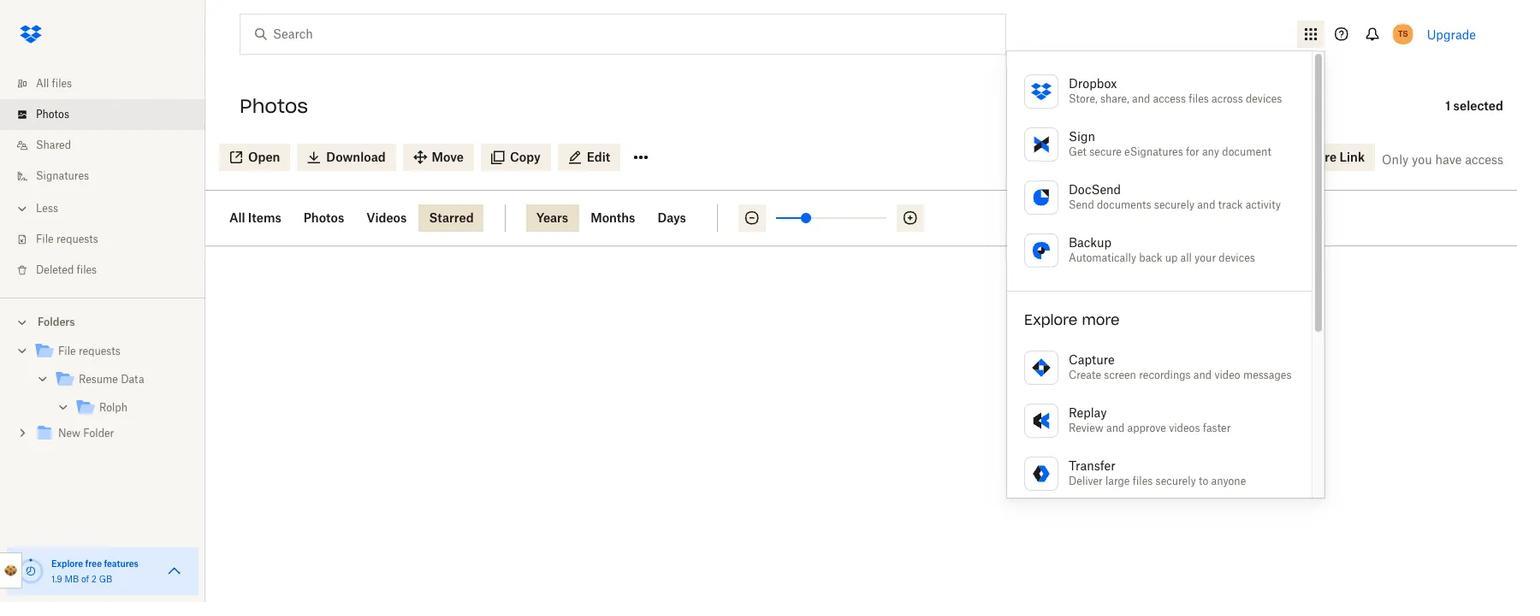 Task type: locate. For each thing, give the bounding box(es) containing it.
less image
[[14, 200, 31, 217]]

faster
[[1203, 422, 1231, 435]]

quota usage element
[[17, 558, 45, 586]]

explore more
[[1025, 312, 1120, 329]]

screen
[[1105, 369, 1137, 382]]

Photo Zoom Slider range field
[[776, 217, 887, 219]]

messages
[[1244, 369, 1292, 382]]

1 horizontal spatial tab list
[[526, 205, 718, 232]]

rolph link
[[75, 397, 192, 420]]

requests up resume
[[79, 345, 121, 358]]

access right have
[[1466, 152, 1504, 167]]

tab list containing years
[[526, 205, 718, 232]]

0 horizontal spatial tab list
[[219, 205, 506, 232]]

features
[[104, 559, 139, 569]]

0 vertical spatial securely
[[1155, 199, 1195, 211]]

file requests link
[[14, 224, 205, 255], [34, 341, 192, 364]]

group containing file requests
[[0, 335, 205, 461]]

for
[[1187, 146, 1200, 158]]

1 vertical spatial all
[[229, 211, 245, 225]]

explore up mb
[[51, 559, 83, 569]]

requests up deleted files
[[56, 233, 98, 246]]

all files link
[[14, 68, 205, 99]]

0 vertical spatial file requests
[[36, 233, 98, 246]]

0 vertical spatial access
[[1154, 92, 1187, 105]]

you
[[1413, 152, 1433, 167]]

and right "share," at the top of page
[[1133, 92, 1151, 105]]

securely inside transfer deliver large files securely to anyone
[[1156, 475, 1197, 488]]

securely left to
[[1156, 475, 1197, 488]]

photos
[[240, 94, 308, 118], [36, 108, 69, 121], [304, 211, 344, 225]]

store,
[[1069, 92, 1098, 105]]

resume
[[79, 373, 118, 386]]

1
[[1446, 98, 1451, 113]]

items
[[248, 211, 281, 225]]

and inside capture create screen recordings and video messages
[[1194, 369, 1212, 382]]

requests
[[56, 233, 98, 246], [79, 345, 121, 358]]

0 horizontal spatial all
[[36, 77, 49, 90]]

gb
[[99, 574, 112, 585]]

file requests up resume
[[58, 345, 121, 358]]

securely up backup automatically back up all your devices
[[1155, 199, 1195, 211]]

dropbox
[[1069, 76, 1117, 91]]

review
[[1069, 422, 1104, 435]]

videos
[[367, 211, 407, 225]]

files right large
[[1133, 475, 1153, 488]]

file
[[36, 233, 54, 246], [58, 345, 76, 358]]

docsend send documents securely and track activity
[[1069, 182, 1282, 211]]

capture
[[1069, 353, 1115, 367]]

0 horizontal spatial access
[[1154, 92, 1187, 105]]

photos inside the photos button
[[304, 211, 344, 225]]

resume data
[[79, 373, 144, 386]]

devices inside dropbox store, share, and access files across devices
[[1246, 92, 1283, 105]]

and inside dropbox store, share, and access files across devices
[[1133, 92, 1151, 105]]

and
[[1133, 92, 1151, 105], [1198, 199, 1216, 211], [1194, 369, 1212, 382], [1107, 422, 1125, 435]]

all for all files
[[36, 77, 49, 90]]

automatically
[[1069, 252, 1137, 265]]

deleted
[[36, 264, 74, 277]]

years button
[[526, 205, 579, 232]]

file down folders
[[58, 345, 76, 358]]

explore for explore free features 1.9 mb of 2 gb
[[51, 559, 83, 569]]

docsend
[[1069, 182, 1122, 197]]

all items
[[229, 211, 281, 225]]

all files
[[36, 77, 72, 90]]

files inside transfer deliver large files securely to anyone
[[1133, 475, 1153, 488]]

file requests link up resume data
[[34, 341, 192, 364]]

capture create screen recordings and video messages
[[1069, 353, 1292, 382]]

0 vertical spatial devices
[[1246, 92, 1283, 105]]

selected
[[1454, 98, 1504, 113]]

starred
[[429, 211, 474, 225]]

file down less
[[36, 233, 54, 246]]

videos button
[[356, 205, 417, 232]]

2 tab list from the left
[[526, 205, 718, 232]]

to
[[1199, 475, 1209, 488]]

all for all items
[[229, 211, 245, 225]]

1 horizontal spatial access
[[1466, 152, 1504, 167]]

backup
[[1069, 235, 1112, 250]]

months
[[591, 211, 636, 225]]

share,
[[1101, 92, 1130, 105]]

backup automatically back up all your devices
[[1069, 235, 1256, 265]]

access
[[1154, 92, 1187, 105], [1466, 152, 1504, 167]]

get
[[1069, 146, 1087, 158]]

up
[[1166, 252, 1178, 265]]

tab list
[[219, 205, 506, 232], [526, 205, 718, 232]]

0 vertical spatial all
[[36, 77, 49, 90]]

group
[[0, 335, 205, 461]]

1 horizontal spatial all
[[229, 211, 245, 225]]

securely inside docsend send documents securely and track activity
[[1155, 199, 1195, 211]]

folders button
[[0, 309, 205, 335]]

0 vertical spatial file
[[36, 233, 54, 246]]

file requests link up deleted files
[[14, 224, 205, 255]]

videos
[[1170, 422, 1201, 435]]

0 vertical spatial explore
[[1025, 312, 1078, 329]]

signatures link
[[14, 161, 205, 192]]

photos button
[[293, 205, 355, 232]]

1 horizontal spatial explore
[[1025, 312, 1078, 329]]

create
[[1069, 369, 1102, 382]]

1.9
[[51, 574, 62, 585]]

securely
[[1155, 199, 1195, 211], [1156, 475, 1197, 488]]

1 vertical spatial file requests
[[58, 345, 121, 358]]

all inside all items button
[[229, 211, 245, 225]]

deleted files
[[36, 264, 97, 277]]

devices inside backup automatically back up all your devices
[[1219, 252, 1256, 265]]

secure
[[1090, 146, 1122, 158]]

all items button
[[219, 205, 292, 232]]

1 vertical spatial explore
[[51, 559, 83, 569]]

and right 'review'
[[1107, 422, 1125, 435]]

all left "items"
[[229, 211, 245, 225]]

photos inside photos link
[[36, 108, 69, 121]]

devices
[[1246, 92, 1283, 105], [1219, 252, 1256, 265]]

and left video
[[1194, 369, 1212, 382]]

document
[[1223, 146, 1272, 158]]

1 vertical spatial securely
[[1156, 475, 1197, 488]]

all inside all files link
[[36, 77, 49, 90]]

1 vertical spatial file requests link
[[34, 341, 192, 364]]

explore left more at bottom
[[1025, 312, 1078, 329]]

explore inside explore free features 1.9 mb of 2 gb
[[51, 559, 83, 569]]

all down dropbox "icon"
[[36, 77, 49, 90]]

0 horizontal spatial explore
[[51, 559, 83, 569]]

devices right your
[[1219, 252, 1256, 265]]

explore
[[1025, 312, 1078, 329], [51, 559, 83, 569]]

1 tab list from the left
[[219, 205, 506, 232]]

1 vertical spatial devices
[[1219, 252, 1256, 265]]

signatures
[[36, 170, 89, 182]]

days
[[658, 211, 687, 225]]

files
[[52, 77, 72, 90], [1189, 92, 1209, 105], [77, 264, 97, 277], [1133, 475, 1153, 488]]

1 horizontal spatial file
[[58, 345, 76, 358]]

devices right across
[[1246, 92, 1283, 105]]

file requests
[[36, 233, 98, 246], [58, 345, 121, 358]]

access up sign get secure esignatures for any document in the top right of the page
[[1154, 92, 1187, 105]]

and left the track
[[1198, 199, 1216, 211]]

files left across
[[1189, 92, 1209, 105]]

less
[[36, 202, 58, 215]]

file requests up deleted files
[[36, 233, 98, 246]]

1 vertical spatial file
[[58, 345, 76, 358]]

list
[[0, 58, 205, 298]]



Task type: vqa. For each thing, say whether or not it's contained in the screenshot.
BACKUP
yes



Task type: describe. For each thing, give the bounding box(es) containing it.
dropbox image
[[14, 17, 48, 51]]

0 horizontal spatial file
[[36, 233, 54, 246]]

video
[[1215, 369, 1241, 382]]

transfer deliver large files securely to anyone
[[1069, 459, 1247, 488]]

months button
[[581, 205, 646, 232]]

1 vertical spatial access
[[1466, 152, 1504, 167]]

track
[[1219, 199, 1244, 211]]

shared
[[36, 139, 71, 152]]

more
[[1083, 312, 1120, 329]]

1 selected
[[1446, 98, 1504, 113]]

tab list containing all items
[[219, 205, 506, 232]]

years
[[536, 211, 569, 225]]

list containing all files
[[0, 58, 205, 298]]

photos link
[[14, 99, 205, 130]]

mb
[[65, 574, 79, 585]]

shared link
[[14, 130, 205, 161]]

any
[[1203, 146, 1220, 158]]

all
[[1181, 252, 1192, 265]]

files inside dropbox store, share, and access files across devices
[[1189, 92, 1209, 105]]

deleted files link
[[14, 255, 205, 286]]

anyone
[[1212, 475, 1247, 488]]

large
[[1106, 475, 1130, 488]]

deliver
[[1069, 475, 1103, 488]]

starred button
[[419, 205, 484, 232]]

0 vertical spatial requests
[[56, 233, 98, 246]]

only you have access
[[1383, 152, 1504, 167]]

0 vertical spatial file requests link
[[14, 224, 205, 255]]

esignatures
[[1125, 146, 1184, 158]]

1 vertical spatial requests
[[79, 345, 121, 358]]

folders
[[38, 316, 75, 329]]

replay
[[1069, 406, 1107, 420]]

send
[[1069, 199, 1095, 211]]

access inside dropbox store, share, and access files across devices
[[1154, 92, 1187, 105]]

days button
[[648, 205, 697, 232]]

and inside the replay review and approve videos faster
[[1107, 422, 1125, 435]]

upgrade link
[[1428, 27, 1477, 42]]

sign
[[1069, 129, 1096, 144]]

and inside docsend send documents securely and track activity
[[1198, 199, 1216, 211]]

files right deleted at the left
[[77, 264, 97, 277]]

your
[[1195, 252, 1217, 265]]

transfer
[[1069, 459, 1116, 473]]

sign get secure esignatures for any document
[[1069, 129, 1272, 158]]

files up photos list item
[[52, 77, 72, 90]]

replay review and approve videos faster
[[1069, 406, 1231, 435]]

only
[[1383, 152, 1409, 167]]

dropbox store, share, and access files across devices
[[1069, 76, 1283, 105]]

of
[[81, 574, 89, 585]]

explore free features 1.9 mb of 2 gb
[[51, 559, 139, 585]]

data
[[121, 373, 144, 386]]

activity
[[1246, 199, 1282, 211]]

explore for explore more
[[1025, 312, 1078, 329]]

free
[[85, 559, 102, 569]]

have
[[1436, 152, 1463, 167]]

2
[[91, 574, 97, 585]]

across
[[1212, 92, 1244, 105]]

recordings
[[1140, 369, 1191, 382]]

rolph
[[99, 402, 128, 414]]

resume data link
[[55, 369, 192, 392]]

upgrade
[[1428, 27, 1477, 42]]

documents
[[1098, 199, 1152, 211]]

approve
[[1128, 422, 1167, 435]]

back
[[1140, 252, 1163, 265]]

photos list item
[[0, 99, 205, 130]]



